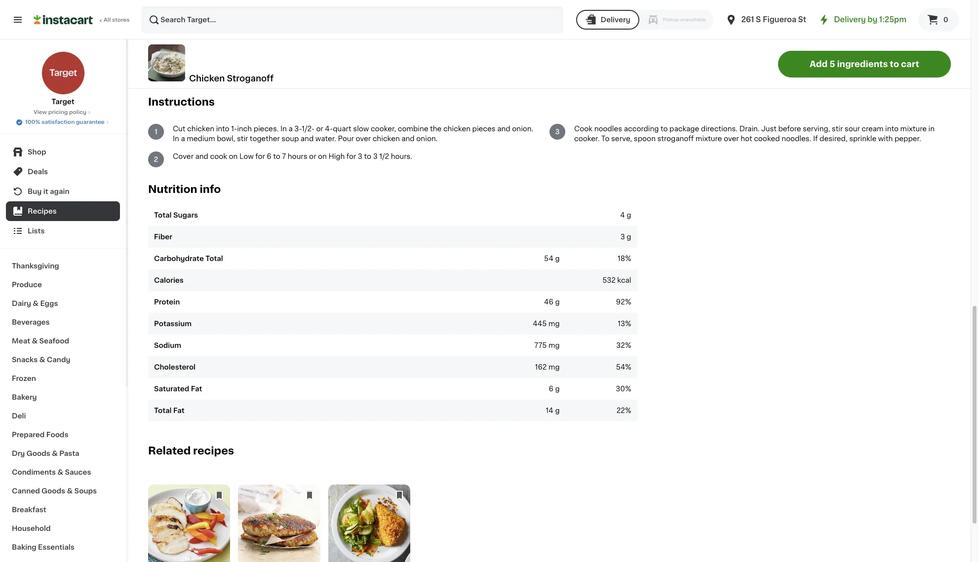 Task type: describe. For each thing, give the bounding box(es) containing it.
1 vertical spatial 6
[[549, 385, 553, 392]]

recipes link
[[6, 201, 120, 221]]

saturated
[[154, 385, 189, 392]]

ingredients
[[837, 60, 888, 68]]

1 recipe card group from the left
[[148, 485, 230, 562]]

canned
[[12, 488, 40, 495]]

cream inside cook noodles according to package directions. drain. just before serving, stir sour cream into mixture in cooker. to serve, spoon stroganoff mixture over hot cooked noodles. if desired, sprinkle with pepper.
[[862, 125, 883, 132]]

cook
[[210, 153, 227, 160]]

46 g
[[544, 299, 560, 305]]

% for 30
[[625, 385, 631, 392]]

condiments
[[12, 469, 56, 476]]

total fat
[[154, 407, 185, 414]]

over inside cut chicken into 1-inch pieces. in a 3-1/2- or 4-quart slow cooker, combine the chicken pieces and onion. in a medium bowl, stir together soup and water. pour over chicken and onion.
[[356, 135, 371, 142]]

ounces
[[177, 33, 202, 40]]

frozen link
[[6, 369, 120, 388]]

92 %
[[616, 299, 631, 305]]

stir inside cut chicken into 1-inch pieces. in a 3-1/2- or 4-quart slow cooker, combine the chicken pieces and onion. in a medium bowl, stir together soup and water. pour over chicken and onion.
[[237, 135, 248, 142]]

mg for 775 mg
[[548, 342, 560, 349]]

into inside cut chicken into 1-inch pieces. in a 3-1/2- or 4-quart slow cooker, combine the chicken pieces and onion. in a medium bowl, stir together soup and water. pour over chicken and onion.
[[216, 125, 229, 132]]

532 kcal
[[602, 277, 631, 284]]

meat
[[12, 338, 30, 345]]

drain.
[[739, 125, 760, 132]]

st
[[798, 16, 806, 23]]

buy it again
[[28, 188, 69, 195]]

stroganoff
[[657, 135, 694, 142]]

1/2-
[[302, 125, 314, 132]]

condiments & sauces
[[12, 469, 91, 476]]

instacart logo image
[[34, 14, 93, 26]]

g for 54 g
[[555, 255, 560, 262]]

inch
[[237, 125, 252, 132]]

deals
[[28, 168, 48, 175]]

1 horizontal spatial cream
[[277, 14, 299, 21]]

5
[[829, 60, 835, 68]]

total for total sugars
[[154, 212, 172, 219]]

fiber
[[154, 233, 172, 240]]

46
[[544, 299, 553, 305]]

quart
[[333, 125, 351, 132]]

1 vertical spatial onion.
[[416, 135, 438, 142]]

produce link
[[6, 275, 120, 294]]

shop
[[28, 149, 46, 156]]

spoon
[[634, 135, 656, 142]]

cut chicken into 1-inch pieces. in a 3-1/2- or 4-quart slow cooker, combine the chicken pieces and onion. in a medium bowl, stir together soup and water. pour over chicken and onion.
[[173, 125, 533, 142]]

snacks & candy
[[12, 356, 70, 363]]

canned goods & soups
[[12, 488, 97, 495]]

water.
[[315, 135, 336, 142]]

stir inside cook noodles according to package directions. drain. just before serving, stir sour cream into mixture in cooker. to serve, spoon stroganoff mixture over hot cooked noodles. if desired, sprinkle with pepper.
[[832, 125, 843, 132]]

baking essentials
[[12, 544, 74, 551]]

in
[[928, 125, 935, 132]]

261
[[741, 16, 754, 23]]

to inside the add 5 ingredients to cart button
[[890, 60, 899, 68]]

baking
[[12, 544, 36, 551]]

2 on from the left
[[318, 153, 327, 160]]

1 on from the left
[[229, 153, 238, 160]]

g for 6 g
[[555, 385, 560, 392]]

hot
[[741, 135, 752, 142]]

thanksgiving
[[12, 263, 59, 270]]

with inside "1 cup chopped onion 2 10.75-ounce cans condensed cream of mushroom soup with roasted garlic ⅓ cup water 12 ounces dried wide egg noodles 1 8-ounce carton sour cream ground black pepper (optional)"
[[368, 14, 383, 21]]

total for total fat
[[154, 407, 172, 414]]

again
[[50, 188, 69, 195]]

& for meat
[[32, 338, 38, 345]]

& inside "link"
[[52, 450, 58, 457]]

2 horizontal spatial chicken
[[443, 125, 470, 132]]

related
[[148, 446, 191, 456]]

view pricing policy link
[[34, 109, 92, 117]]

and down 'combine'
[[402, 135, 415, 142]]

1 cup chopped onion 2 10.75-ounce cans condensed cream of mushroom soup with roasted garlic ⅓ cup water 12 ounces dried wide egg noodles 1 8-ounce carton sour cream ground black pepper (optional)
[[168, 4, 432, 60]]

sour inside cook noodles according to package directions. drain. just before serving, stir sour cream into mixture in cooker. to serve, spoon stroganoff mixture over hot cooked noodles. if desired, sprinkle with pepper.
[[845, 125, 860, 132]]

1 vertical spatial ounce
[[180, 43, 202, 50]]

0 horizontal spatial a
[[181, 135, 185, 142]]

target logo image
[[41, 51, 85, 95]]

3 down 4
[[620, 233, 625, 240]]

cut
[[173, 125, 185, 132]]

delivery by 1:25pm
[[834, 16, 906, 23]]

just
[[761, 125, 777, 132]]

before
[[778, 125, 801, 132]]

nutrition
[[148, 184, 197, 195]]

essentials
[[38, 544, 74, 551]]

100% satisfaction guarantee button
[[15, 117, 111, 126]]

hours.
[[391, 153, 412, 160]]

3 left 1/2 at the left of the page
[[373, 153, 378, 160]]

condensed
[[236, 14, 276, 21]]

1 vertical spatial cream
[[245, 43, 267, 50]]

2 inside "1 cup chopped onion 2 10.75-ounce cans condensed cream of mushroom soup with roasted garlic ⅓ cup water 12 ounces dried wide egg noodles 1 8-ounce carton sour cream ground black pepper (optional)"
[[168, 14, 172, 21]]

14
[[546, 407, 553, 414]]

egg
[[242, 33, 255, 40]]

dry
[[12, 450, 25, 457]]

1-
[[231, 125, 237, 132]]

of
[[301, 14, 308, 21]]

prepared
[[12, 431, 45, 438]]

30
[[616, 385, 625, 392]]

& left the soups
[[67, 488, 73, 495]]

⅓
[[168, 24, 174, 31]]

roasted
[[384, 14, 411, 21]]

snacks & candy link
[[6, 351, 120, 369]]

potassium
[[154, 320, 192, 327]]

100%
[[25, 119, 40, 125]]

mg for 445 mg
[[548, 320, 560, 327]]

beverages link
[[6, 313, 120, 332]]

beverages
[[12, 319, 50, 326]]

if
[[813, 135, 818, 142]]

dairy & eggs
[[12, 300, 58, 307]]

0 button
[[918, 8, 959, 32]]

household
[[12, 525, 51, 532]]

meat & seafood link
[[6, 332, 120, 351]]

Search field
[[142, 7, 562, 33]]

pieces.
[[254, 125, 279, 132]]

0 vertical spatial cup
[[172, 4, 186, 11]]

1 vertical spatial cup
[[175, 24, 189, 31]]

item carousel region
[[140, 481, 951, 562]]

0 vertical spatial mixture
[[900, 125, 927, 132]]

recipes
[[193, 446, 234, 456]]

info
[[200, 184, 221, 195]]

or for 4-
[[316, 125, 323, 132]]

together
[[250, 135, 280, 142]]

30 %
[[616, 385, 631, 392]]

54 %
[[616, 364, 631, 371]]

1 for 1 cup chopped onion 2 10.75-ounce cans condensed cream of mushroom soup with roasted garlic ⅓ cup water 12 ounces dried wide egg noodles 1 8-ounce carton sour cream ground black pepper (optional)
[[168, 4, 171, 11]]

eggs
[[40, 300, 58, 307]]

chicken stroganoff
[[189, 74, 274, 82]]

54 for 54 %
[[616, 364, 625, 371]]

buy it again link
[[6, 182, 120, 201]]

to left 1/2 at the left of the page
[[364, 153, 371, 160]]



Task type: locate. For each thing, give the bounding box(es) containing it.
0 vertical spatial goods
[[27, 450, 50, 457]]

1 vertical spatial noodles
[[594, 125, 622, 132]]

sour up "sprinkle"
[[845, 125, 860, 132]]

soups
[[74, 488, 97, 495]]

for right high
[[347, 153, 356, 160]]

total up fiber at the top left
[[154, 212, 172, 219]]

pepper.
[[895, 135, 921, 142]]

775
[[534, 342, 547, 349]]

0 horizontal spatial mixture
[[696, 135, 722, 142]]

g for 14 g
[[555, 407, 560, 414]]

92
[[616, 299, 625, 305]]

or left 4-
[[316, 125, 323, 132]]

all stores link
[[34, 6, 130, 34]]

0 vertical spatial fat
[[191, 385, 202, 392]]

% for 54
[[625, 364, 631, 371]]

deli link
[[6, 407, 120, 426]]

0 horizontal spatial in
[[173, 135, 179, 142]]

1 horizontal spatial chicken
[[373, 135, 400, 142]]

% down 13 %
[[625, 342, 631, 349]]

and
[[497, 125, 510, 132], [301, 135, 314, 142], [402, 135, 415, 142], [195, 153, 208, 160]]

2 up ⅓
[[168, 14, 172, 21]]

0 horizontal spatial onion.
[[416, 135, 438, 142]]

dry goods & pasta link
[[6, 444, 120, 463]]

carbohydrate total
[[154, 255, 223, 262]]

mixture down directions.
[[696, 135, 722, 142]]

mg right 445
[[548, 320, 560, 327]]

2 into from the left
[[885, 125, 899, 132]]

cup down the 10.75-
[[175, 24, 189, 31]]

1 vertical spatial mixture
[[696, 135, 722, 142]]

1 horizontal spatial over
[[724, 135, 739, 142]]

total down saturated
[[154, 407, 172, 414]]

% for 22
[[625, 407, 631, 414]]

% for 18
[[625, 255, 631, 262]]

g right 4
[[627, 212, 631, 219]]

1 vertical spatial stir
[[237, 135, 248, 142]]

54 g
[[544, 255, 560, 262]]

stores
[[112, 17, 130, 23]]

1 vertical spatial fat
[[173, 407, 185, 414]]

1 vertical spatial total
[[205, 255, 223, 262]]

in left 3-
[[280, 125, 287, 132]]

% down 30 %
[[625, 407, 631, 414]]

14 g
[[546, 407, 560, 414]]

total
[[154, 212, 172, 219], [205, 255, 223, 262], [154, 407, 172, 414]]

with left the roasted
[[368, 14, 383, 21]]

chicken right the
[[443, 125, 470, 132]]

0 horizontal spatial fat
[[173, 407, 185, 414]]

condiments & sauces link
[[6, 463, 120, 482]]

0 horizontal spatial sour
[[228, 43, 243, 50]]

2 vertical spatial cream
[[862, 125, 883, 132]]

high
[[329, 153, 345, 160]]

0 vertical spatial noodles
[[257, 33, 285, 40]]

goods inside "link"
[[27, 450, 50, 457]]

candy
[[47, 356, 70, 363]]

add
[[810, 60, 828, 68]]

0 vertical spatial 2
[[168, 14, 172, 21]]

% up 22 %
[[625, 385, 631, 392]]

2 horizontal spatial recipe card group
[[328, 485, 410, 562]]

dry goods & pasta
[[12, 450, 79, 457]]

mg right 775
[[548, 342, 560, 349]]

pricing
[[48, 110, 68, 115]]

6 up 14
[[549, 385, 553, 392]]

3 recipe card group from the left
[[328, 485, 410, 562]]

& left sauces
[[57, 469, 63, 476]]

a down 'cut'
[[181, 135, 185, 142]]

1 vertical spatial mg
[[548, 342, 560, 349]]

by
[[868, 16, 877, 23]]

0 horizontal spatial soup
[[282, 135, 299, 142]]

cover and cook on low for 6 to 7 hours or on high for 3 to 3 1/2 hours.
[[173, 153, 412, 160]]

g
[[627, 212, 631, 219], [627, 233, 631, 240], [555, 255, 560, 262], [555, 299, 560, 305], [555, 385, 560, 392], [555, 407, 560, 414]]

sugars
[[173, 212, 198, 219]]

0 vertical spatial cream
[[277, 14, 299, 21]]

5 % from the top
[[625, 364, 631, 371]]

0 horizontal spatial noodles
[[257, 33, 285, 40]]

on left high
[[318, 153, 327, 160]]

soup
[[349, 14, 366, 21], [282, 135, 299, 142]]

sour down the wide
[[228, 43, 243, 50]]

noodles
[[257, 33, 285, 40], [594, 125, 622, 132]]

policy
[[69, 110, 86, 115]]

1 for 1
[[155, 128, 157, 135]]

pepper
[[216, 53, 241, 60]]

2 vertical spatial 1
[[155, 128, 157, 135]]

cream up (optional)
[[245, 43, 267, 50]]

1 horizontal spatial 2
[[168, 14, 172, 21]]

recipe card group
[[148, 485, 230, 562], [238, 485, 320, 562], [328, 485, 410, 562]]

1 horizontal spatial 54
[[616, 364, 625, 371]]

54 for 54 g
[[544, 255, 553, 262]]

soup inside cut chicken into 1-inch pieces. in a 3-1/2- or 4-quart slow cooker, combine the chicken pieces and onion. in a medium bowl, stir together soup and water. pour over chicken and onion.
[[282, 135, 299, 142]]

with inside cook noodles according to package directions. drain. just before serving, stir sour cream into mixture in cooker. to serve, spoon stroganoff mixture over hot cooked noodles. if desired, sprinkle with pepper.
[[878, 135, 893, 142]]

and down 1/2-
[[301, 135, 314, 142]]

3 g
[[620, 233, 631, 240]]

1 horizontal spatial noodles
[[594, 125, 622, 132]]

0 vertical spatial in
[[280, 125, 287, 132]]

0 horizontal spatial 54
[[544, 255, 553, 262]]

0 vertical spatial ounce
[[195, 14, 216, 21]]

0 horizontal spatial stir
[[237, 135, 248, 142]]

None search field
[[141, 6, 563, 34]]

view
[[34, 110, 47, 115]]

0 horizontal spatial on
[[229, 153, 238, 160]]

& left eggs
[[33, 300, 39, 307]]

1 horizontal spatial sour
[[845, 125, 860, 132]]

0 horizontal spatial for
[[255, 153, 265, 160]]

12
[[168, 33, 175, 40]]

dairy & eggs link
[[6, 294, 120, 313]]

s
[[756, 16, 761, 23]]

total sugars
[[154, 212, 198, 219]]

1 horizontal spatial fat
[[191, 385, 202, 392]]

1 horizontal spatial soup
[[349, 14, 366, 21]]

1 horizontal spatial for
[[347, 153, 356, 160]]

% up 13 %
[[625, 299, 631, 305]]

& for condiments
[[57, 469, 63, 476]]

to inside cook noodles according to package directions. drain. just before serving, stir sour cream into mixture in cooker. to serve, spoon stroganoff mixture over hot cooked noodles. if desired, sprinkle with pepper.
[[661, 125, 668, 132]]

to
[[890, 60, 899, 68], [661, 125, 668, 132], [273, 153, 280, 160], [364, 153, 371, 160]]

all
[[104, 17, 111, 23]]

ounce down ounces
[[180, 43, 202, 50]]

1 horizontal spatial mixture
[[900, 125, 927, 132]]

0 horizontal spatial recipe card group
[[148, 485, 230, 562]]

% down the 3 g
[[625, 255, 631, 262]]

1 for from the left
[[255, 153, 265, 160]]

1 horizontal spatial stir
[[832, 125, 843, 132]]

3 left cook on the top
[[555, 128, 560, 135]]

fat for total fat
[[173, 407, 185, 414]]

mixture up pepper.
[[900, 125, 927, 132]]

1 vertical spatial soup
[[282, 135, 299, 142]]

3 right high
[[358, 153, 362, 160]]

& left candy
[[39, 356, 45, 363]]

cholesterol
[[154, 364, 196, 371]]

cart
[[901, 60, 919, 68]]

% for 92
[[625, 299, 631, 305]]

& inside 'link'
[[39, 356, 45, 363]]

1 vertical spatial 54
[[616, 364, 625, 371]]

noodles right egg
[[257, 33, 285, 40]]

guarantee
[[76, 119, 105, 125]]

0 horizontal spatial with
[[368, 14, 383, 21]]

cream left 'of'
[[277, 14, 299, 21]]

g for 46 g
[[555, 299, 560, 305]]

0 vertical spatial sour
[[228, 43, 243, 50]]

to
[[601, 135, 609, 142]]

cream up "sprinkle"
[[862, 125, 883, 132]]

0 horizontal spatial 6
[[267, 153, 271, 160]]

stroganoff
[[227, 74, 274, 82]]

0 vertical spatial or
[[316, 125, 323, 132]]

4-
[[325, 125, 333, 132]]

fat down saturated fat at left
[[173, 407, 185, 414]]

mushroom
[[310, 14, 347, 21]]

household link
[[6, 519, 120, 538]]

all stores
[[104, 17, 130, 23]]

1 vertical spatial goods
[[42, 488, 65, 495]]

onion. down the
[[416, 135, 438, 142]]

1 vertical spatial 1
[[168, 43, 171, 50]]

7 % from the top
[[625, 407, 631, 414]]

0 horizontal spatial chicken
[[187, 125, 214, 132]]

sour inside "1 cup chopped onion 2 10.75-ounce cans condensed cream of mushroom soup with roasted garlic ⅓ cup water 12 ounces dried wide egg noodles 1 8-ounce carton sour cream ground black pepper (optional)"
[[228, 43, 243, 50]]

target
[[52, 98, 74, 105]]

cooked
[[754, 135, 780, 142]]

0 horizontal spatial cream
[[245, 43, 267, 50]]

& for dairy
[[33, 300, 39, 307]]

ground
[[168, 53, 194, 60]]

1 up ⅓
[[168, 4, 171, 11]]

goods down prepared foods
[[27, 450, 50, 457]]

6 % from the top
[[625, 385, 631, 392]]

into inside cook noodles according to package directions. drain. just before serving, stir sour cream into mixture in cooker. to serve, spoon stroganoff mixture over hot cooked noodles. if desired, sprinkle with pepper.
[[885, 125, 899, 132]]

0 horizontal spatial over
[[356, 135, 371, 142]]

dried
[[204, 33, 222, 40]]

ounce down chopped
[[195, 14, 216, 21]]

meat & seafood
[[12, 338, 69, 345]]

with
[[368, 14, 383, 21], [878, 135, 893, 142]]

& for snacks
[[39, 356, 45, 363]]

wide
[[224, 33, 240, 40]]

onion. right pieces
[[512, 125, 533, 132]]

1 horizontal spatial recipe card group
[[238, 485, 320, 562]]

6 left 7
[[267, 153, 271, 160]]

& right meat
[[32, 338, 38, 345]]

soup down 3-
[[282, 135, 299, 142]]

goods down condiments & sauces
[[42, 488, 65, 495]]

2 % from the top
[[625, 299, 631, 305]]

g up 14 g
[[555, 385, 560, 392]]

goods for dry
[[27, 450, 50, 457]]

lists link
[[6, 221, 120, 241]]

g for 4 g
[[627, 212, 631, 219]]

into up pepper.
[[885, 125, 899, 132]]

% for 32
[[625, 342, 631, 349]]

delivery for delivery
[[601, 16, 630, 23]]

1 vertical spatial or
[[309, 153, 316, 160]]

fat for saturated fat
[[191, 385, 202, 392]]

2 vertical spatial mg
[[548, 364, 560, 371]]

1 vertical spatial 2
[[154, 156, 158, 163]]

over down the slow
[[356, 135, 371, 142]]

54 up 46
[[544, 255, 553, 262]]

1 into from the left
[[216, 125, 229, 132]]

on
[[229, 153, 238, 160], [318, 153, 327, 160]]

mg right 162
[[548, 364, 560, 371]]

to left 7
[[273, 153, 280, 160]]

carbohydrate
[[154, 255, 204, 262]]

delivery for delivery by 1:25pm
[[834, 16, 866, 23]]

3 % from the top
[[625, 320, 631, 327]]

22
[[616, 407, 625, 414]]

1/2
[[379, 153, 389, 160]]

nutrition info
[[148, 184, 221, 195]]

chicken up medium
[[187, 125, 214, 132]]

or for on
[[309, 153, 316, 160]]

1 % from the top
[[625, 255, 631, 262]]

0 vertical spatial total
[[154, 212, 172, 219]]

to up stroganoff at the top right of the page
[[661, 125, 668, 132]]

over left hot
[[724, 135, 739, 142]]

soup inside "1 cup chopped onion 2 10.75-ounce cans condensed cream of mushroom soup with roasted garlic ⅓ cup water 12 ounces dried wide egg noodles 1 8-ounce carton sour cream ground black pepper (optional)"
[[349, 14, 366, 21]]

0 horizontal spatial delivery
[[601, 16, 630, 23]]

fat right saturated
[[191, 385, 202, 392]]

total right 'carbohydrate'
[[205, 255, 223, 262]]

2 mg from the top
[[548, 342, 560, 349]]

combine
[[398, 125, 428, 132]]

goods for canned
[[42, 488, 65, 495]]

0 vertical spatial with
[[368, 14, 383, 21]]

1 mg from the top
[[548, 320, 560, 327]]

to left cart
[[890, 60, 899, 68]]

1 vertical spatial a
[[181, 135, 185, 142]]

0 vertical spatial soup
[[349, 14, 366, 21]]

4 % from the top
[[625, 342, 631, 349]]

pieces
[[472, 125, 496, 132]]

service type group
[[576, 10, 714, 30]]

noodles inside cook noodles according to package directions. drain. just before serving, stir sour cream into mixture in cooker. to serve, spoon stroganoff mixture over hot cooked noodles. if desired, sprinkle with pepper.
[[594, 125, 622, 132]]

soup right "mushroom" in the left of the page
[[349, 14, 366, 21]]

and left cook
[[195, 153, 208, 160]]

0 vertical spatial onion.
[[512, 125, 533, 132]]

0 vertical spatial stir
[[832, 125, 843, 132]]

2 over from the left
[[724, 135, 739, 142]]

mg for 162 mg
[[548, 364, 560, 371]]

g down '4 g'
[[627, 233, 631, 240]]

1 horizontal spatial a
[[289, 125, 293, 132]]

serving,
[[803, 125, 830, 132]]

2 for from the left
[[347, 153, 356, 160]]

2 vertical spatial total
[[154, 407, 172, 414]]

according
[[624, 125, 659, 132]]

noodles inside "1 cup chopped onion 2 10.75-ounce cans condensed cream of mushroom soup with roasted garlic ⅓ cup water 12 ounces dried wide egg noodles 1 8-ounce carton sour cream ground black pepper (optional)"
[[257, 33, 285, 40]]

for right low
[[255, 153, 265, 160]]

stir
[[832, 125, 843, 132], [237, 135, 248, 142]]

4 g
[[620, 212, 631, 219]]

g right 46
[[555, 299, 560, 305]]

0 horizontal spatial 2
[[154, 156, 158, 163]]

775 mg
[[534, 342, 560, 349]]

into up bowl,
[[216, 125, 229, 132]]

2 recipe card group from the left
[[238, 485, 320, 562]]

0 vertical spatial mg
[[548, 320, 560, 327]]

1 horizontal spatial delivery
[[834, 16, 866, 23]]

delivery inside button
[[601, 16, 630, 23]]

0 horizontal spatial into
[[216, 125, 229, 132]]

% for 13
[[625, 320, 631, 327]]

0 vertical spatial 54
[[544, 255, 553, 262]]

cover
[[173, 153, 193, 160]]

g right 14
[[555, 407, 560, 414]]

instructions
[[148, 97, 215, 107]]

1 left 8- at left
[[168, 43, 171, 50]]

1 over from the left
[[356, 135, 371, 142]]

0 vertical spatial 6
[[267, 153, 271, 160]]

18
[[618, 255, 625, 262]]

0 vertical spatial 1
[[168, 4, 171, 11]]

a
[[289, 125, 293, 132], [181, 135, 185, 142]]

bowl,
[[217, 135, 235, 142]]

0 vertical spatial a
[[289, 125, 293, 132]]

prepared foods
[[12, 431, 68, 438]]

1 horizontal spatial into
[[885, 125, 899, 132]]

and right pieces
[[497, 125, 510, 132]]

% up 32 %
[[625, 320, 631, 327]]

noodles up to
[[594, 125, 622, 132]]

1 vertical spatial in
[[173, 135, 179, 142]]

3 mg from the top
[[548, 364, 560, 371]]

stir down inch
[[237, 135, 248, 142]]

54 up 30
[[616, 364, 625, 371]]

1 left 'cut'
[[155, 128, 157, 135]]

1 vertical spatial sour
[[845, 125, 860, 132]]

or inside cut chicken into 1-inch pieces. in a 3-1/2- or 4-quart slow cooker, combine the chicken pieces and onion. in a medium bowl, stir together soup and water. pour over chicken and onion.
[[316, 125, 323, 132]]

1 vertical spatial with
[[878, 135, 893, 142]]

cooker.
[[574, 135, 599, 142]]

sauces
[[65, 469, 91, 476]]

% down 32 %
[[625, 364, 631, 371]]

desired,
[[820, 135, 847, 142]]

stir up desired,
[[832, 125, 843, 132]]

1 horizontal spatial on
[[318, 153, 327, 160]]

1 horizontal spatial 6
[[549, 385, 553, 392]]

slow
[[353, 125, 369, 132]]

or right the hours
[[309, 153, 316, 160]]

13 %
[[618, 320, 631, 327]]

on left low
[[229, 153, 238, 160]]

& left pasta
[[52, 450, 58, 457]]

2 left cover
[[154, 156, 158, 163]]

over inside cook noodles according to package directions. drain. just before serving, stir sour cream into mixture in cooker. to serve, spoon stroganoff mixture over hot cooked noodles. if desired, sprinkle with pepper.
[[724, 135, 739, 142]]

mixture
[[900, 125, 927, 132], [696, 135, 722, 142]]

mg
[[548, 320, 560, 327], [548, 342, 560, 349], [548, 364, 560, 371]]

with left pepper.
[[878, 135, 893, 142]]

2 horizontal spatial cream
[[862, 125, 883, 132]]

1 horizontal spatial with
[[878, 135, 893, 142]]

it
[[43, 188, 48, 195]]

1 horizontal spatial onion.
[[512, 125, 533, 132]]

1 horizontal spatial in
[[280, 125, 287, 132]]

in down 'cut'
[[173, 135, 179, 142]]

chicken down "cooker,"
[[373, 135, 400, 142]]

water
[[190, 24, 210, 31]]

445 mg
[[533, 320, 560, 327]]

1:25pm
[[879, 16, 906, 23]]

cup up the 10.75-
[[172, 4, 186, 11]]

g up 46 g on the bottom right of the page
[[555, 255, 560, 262]]

add 5 ingredients to cart
[[810, 60, 919, 68]]

g for 3 g
[[627, 233, 631, 240]]

a left 3-
[[289, 125, 293, 132]]



Task type: vqa. For each thing, say whether or not it's contained in the screenshot.
the rightmost chicken
yes



